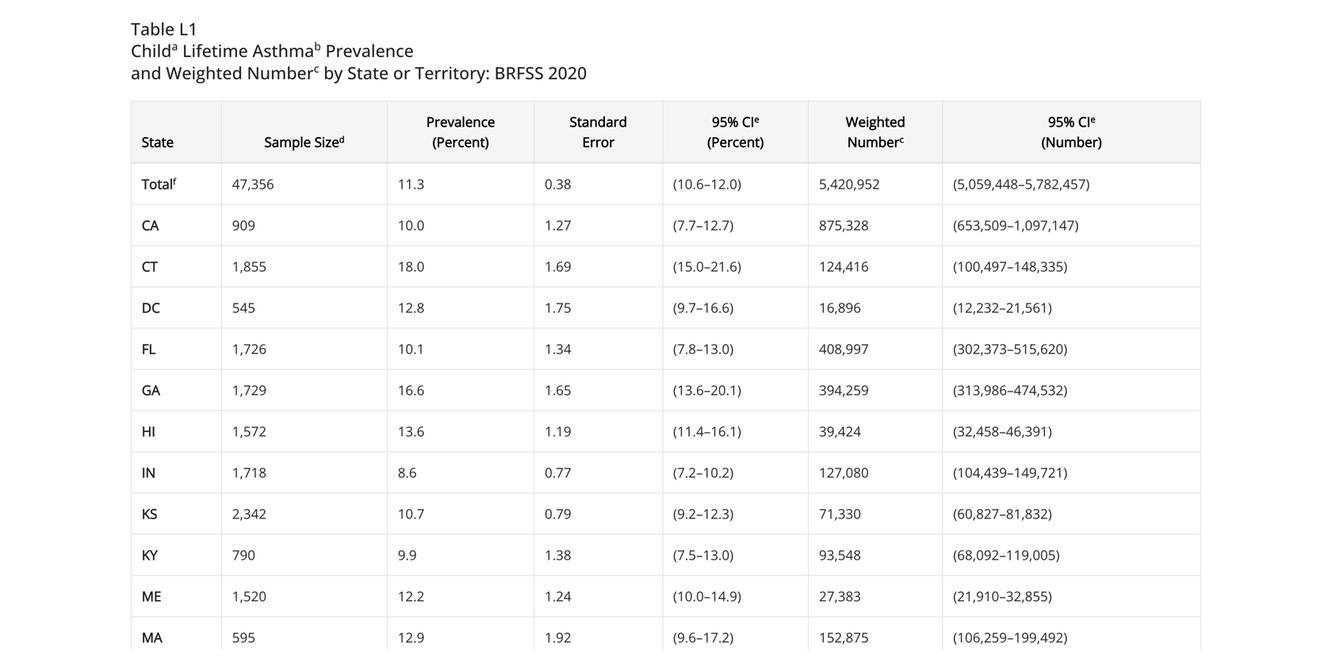 Task type: vqa. For each thing, say whether or not it's contained in the screenshot.


Task type: describe. For each thing, give the bounding box(es) containing it.
lifetime
[[182, 39, 248, 62]]

8.6
[[398, 463, 417, 482]]

total f
[[142, 175, 176, 193]]

d
[[339, 133, 345, 145]]

13.6
[[398, 422, 425, 440]]

408,997
[[819, 340, 869, 358]]

table l1 child a lifetime asthma b prevalence and weighted number c by state or territory: brfss 2020
[[131, 17, 587, 84]]

e for (number)
[[1091, 113, 1096, 125]]

ma
[[142, 628, 162, 647]]

152,875
[[819, 628, 869, 647]]

10.7
[[398, 505, 425, 523]]

11.3
[[398, 175, 425, 193]]

ga
[[142, 381, 160, 399]]

0.79
[[545, 505, 572, 523]]

(10.0–14.9)
[[673, 587, 741, 605]]

by
[[324, 61, 343, 84]]

f
[[173, 175, 176, 187]]

0 horizontal spatial state
[[142, 133, 174, 151]]

1,855
[[232, 257, 267, 275]]

ci for (number)
[[1079, 112, 1091, 131]]

fl
[[142, 340, 156, 358]]

(13.6–20.1)
[[673, 381, 741, 399]]

(15.0–21.6)
[[673, 257, 741, 275]]

(653,509–1,097,147)
[[954, 216, 1079, 234]]

(7.5–13.0)
[[673, 546, 734, 564]]

10.1
[[398, 340, 425, 358]]

ci for (percent)
[[742, 112, 755, 131]]

394,259
[[819, 381, 869, 399]]

2,342
[[232, 505, 267, 523]]

71,330
[[819, 505, 861, 523]]

1.69
[[545, 257, 572, 275]]

(7.2–10.2)
[[673, 463, 734, 482]]

child
[[131, 39, 172, 62]]

95% ci e for (number)
[[1048, 112, 1096, 131]]

prevalence (percent)
[[427, 112, 495, 151]]

(9.2–12.3)
[[673, 505, 734, 523]]

(9.7–16.6)
[[673, 298, 734, 317]]

1,572
[[232, 422, 267, 440]]

1.65
[[545, 381, 572, 399]]

(12,232–21,561)
[[954, 298, 1052, 317]]

(106,259–199,492)
[[954, 628, 1068, 647]]

1,726
[[232, 340, 267, 358]]

weighted number c
[[846, 112, 906, 151]]

ct
[[142, 257, 158, 275]]

12.2
[[398, 587, 425, 605]]

(number)
[[1042, 133, 1102, 151]]

ks
[[142, 505, 157, 523]]

9.9
[[398, 546, 417, 564]]

10.0
[[398, 216, 425, 234]]

sample
[[264, 133, 311, 151]]

ky
[[142, 546, 158, 564]]

127,080
[[819, 463, 869, 482]]

909
[[232, 216, 255, 234]]

16,896
[[819, 298, 861, 317]]

ca
[[142, 216, 159, 234]]

(60,827–81,832)
[[954, 505, 1052, 523]]

12.8
[[398, 298, 425, 317]]

error
[[583, 133, 615, 151]]

16.6
[[398, 381, 425, 399]]

2 (percent) from the left
[[708, 133, 764, 151]]

(7.8–13.0)
[[673, 340, 734, 358]]

(percent) inside prevalence (percent)
[[433, 133, 489, 151]]

standard error
[[570, 112, 627, 151]]

asthma
[[253, 39, 314, 62]]

545
[[232, 298, 255, 317]]



Task type: locate. For each thing, give the bounding box(es) containing it.
47,356
[[232, 175, 274, 193]]

number inside weighted number c
[[848, 133, 900, 151]]

0 horizontal spatial 95%
[[712, 112, 739, 131]]

0 horizontal spatial e
[[755, 113, 759, 125]]

1 horizontal spatial state
[[347, 61, 389, 84]]

(68,092–119,005)
[[954, 546, 1060, 564]]

(percent) down territory:
[[433, 133, 489, 151]]

1 horizontal spatial e
[[1091, 113, 1096, 125]]

1 horizontal spatial ci
[[1079, 112, 1091, 131]]

size
[[315, 133, 339, 151]]

1 horizontal spatial c
[[900, 133, 904, 145]]

95% ci e
[[712, 112, 759, 131], [1048, 112, 1096, 131]]

e for (percent)
[[755, 113, 759, 125]]

weighted inside table l1 child a lifetime asthma b prevalence and weighted number c by state or territory: brfss 2020
[[166, 61, 243, 84]]

state
[[347, 61, 389, 84], [142, 133, 174, 151]]

(7.7–12.7)
[[673, 216, 734, 234]]

1 horizontal spatial (percent)
[[708, 133, 764, 151]]

state up the total
[[142, 133, 174, 151]]

1.92
[[545, 628, 572, 647]]

1 horizontal spatial weighted
[[846, 112, 906, 131]]

875,328
[[819, 216, 869, 234]]

1 horizontal spatial number
[[848, 133, 900, 151]]

1,718
[[232, 463, 267, 482]]

total
[[142, 175, 173, 193]]

1.24
[[545, 587, 572, 605]]

c
[[314, 61, 319, 76], [900, 133, 904, 145]]

1 95% ci e from the left
[[712, 112, 759, 131]]

(percent)
[[433, 133, 489, 151], [708, 133, 764, 151]]

(11.4–16.1)
[[673, 422, 741, 440]]

weighted down a
[[166, 61, 243, 84]]

1 vertical spatial weighted
[[846, 112, 906, 131]]

0 horizontal spatial prevalence
[[326, 39, 414, 62]]

number left the by on the top of page
[[247, 61, 314, 84]]

prevalence right b
[[326, 39, 414, 62]]

standard
[[570, 112, 627, 131]]

0 horizontal spatial (percent)
[[433, 133, 489, 151]]

1 vertical spatial state
[[142, 133, 174, 151]]

95% ci e up (10.6–12.0)
[[712, 112, 759, 131]]

2 e from the left
[[1091, 113, 1096, 125]]

(percent) up (10.6–12.0)
[[708, 133, 764, 151]]

124,416
[[819, 257, 869, 275]]

(5,059,448–5,782,457)
[[954, 175, 1090, 193]]

2 ci from the left
[[1079, 112, 1091, 131]]

weighted up 5,420,952
[[846, 112, 906, 131]]

a
[[172, 39, 178, 54]]

2 95% from the left
[[1048, 112, 1075, 131]]

5,420,952
[[819, 175, 880, 193]]

l1
[[179, 17, 198, 40]]

93,548
[[819, 546, 861, 564]]

1,520
[[232, 587, 267, 605]]

0 horizontal spatial c
[[314, 61, 319, 76]]

(302,373–515,620)
[[954, 340, 1068, 358]]

18.0
[[398, 257, 425, 275]]

95% for (percent)
[[712, 112, 739, 131]]

weighted
[[166, 61, 243, 84], [846, 112, 906, 131]]

0 vertical spatial number
[[247, 61, 314, 84]]

1,729
[[232, 381, 267, 399]]

number
[[247, 61, 314, 84], [848, 133, 900, 151]]

1.34
[[545, 340, 572, 358]]

state left or
[[347, 61, 389, 84]]

1 ci from the left
[[742, 112, 755, 131]]

c inside table l1 child a lifetime asthma b prevalence and weighted number c by state or territory: brfss 2020
[[314, 61, 319, 76]]

595
[[232, 628, 255, 647]]

ci
[[742, 112, 755, 131], [1079, 112, 1091, 131]]

1.75
[[545, 298, 572, 317]]

sample size d
[[264, 133, 345, 151]]

0 vertical spatial prevalence
[[326, 39, 414, 62]]

1.19
[[545, 422, 572, 440]]

prevalence
[[326, 39, 414, 62], [427, 112, 495, 131]]

(9.6–17.2)
[[673, 628, 734, 647]]

1.27
[[545, 216, 572, 234]]

95% for (number)
[[1048, 112, 1075, 131]]

1 vertical spatial number
[[848, 133, 900, 151]]

0 vertical spatial c
[[314, 61, 319, 76]]

number inside table l1 child a lifetime asthma b prevalence and weighted number c by state or territory: brfss 2020
[[247, 61, 314, 84]]

95% ci e up (number)
[[1048, 112, 1096, 131]]

(32,458–46,391)
[[954, 422, 1052, 440]]

me
[[142, 587, 161, 605]]

0.38
[[545, 175, 572, 193]]

39,424
[[819, 422, 861, 440]]

1 vertical spatial prevalence
[[427, 112, 495, 131]]

0 horizontal spatial ci
[[742, 112, 755, 131]]

(10.6–12.0)
[[673, 175, 741, 193]]

0 horizontal spatial weighted
[[166, 61, 243, 84]]

1 vertical spatial c
[[900, 133, 904, 145]]

prevalence inside table l1 child a lifetime asthma b prevalence and weighted number c by state or territory: brfss 2020
[[326, 39, 414, 62]]

1 horizontal spatial prevalence
[[427, 112, 495, 131]]

0.77
[[545, 463, 572, 482]]

27,383
[[819, 587, 861, 605]]

table
[[131, 17, 175, 40]]

brfss
[[495, 61, 544, 84]]

dc
[[142, 298, 160, 317]]

0 vertical spatial weighted
[[166, 61, 243, 84]]

12.9
[[398, 628, 425, 647]]

2 95% ci e from the left
[[1048, 112, 1096, 131]]

state inside table l1 child a lifetime asthma b prevalence and weighted number c by state or territory: brfss 2020
[[347, 61, 389, 84]]

1 95% from the left
[[712, 112, 739, 131]]

95% up (10.6–12.0)
[[712, 112, 739, 131]]

(313,986–474,532)
[[954, 381, 1068, 399]]

0 horizontal spatial 95% ci e
[[712, 112, 759, 131]]

b
[[314, 39, 321, 54]]

number up 5,420,952
[[848, 133, 900, 151]]

territory:
[[415, 61, 490, 84]]

(21,910–32,855)
[[954, 587, 1052, 605]]

e
[[755, 113, 759, 125], [1091, 113, 1096, 125]]

prevalence down territory:
[[427, 112, 495, 131]]

1.38
[[545, 546, 572, 564]]

(100,497–148,335)
[[954, 257, 1068, 275]]

hi
[[142, 422, 155, 440]]

95% ci e for (percent)
[[712, 112, 759, 131]]

95% up (number)
[[1048, 112, 1075, 131]]

in
[[142, 463, 156, 482]]

c inside weighted number c
[[900, 133, 904, 145]]

1 horizontal spatial 95% ci e
[[1048, 112, 1096, 131]]

1 (percent) from the left
[[433, 133, 489, 151]]

0 vertical spatial state
[[347, 61, 389, 84]]

790
[[232, 546, 255, 564]]

0 horizontal spatial number
[[247, 61, 314, 84]]

1 horizontal spatial 95%
[[1048, 112, 1075, 131]]

1 e from the left
[[755, 113, 759, 125]]



